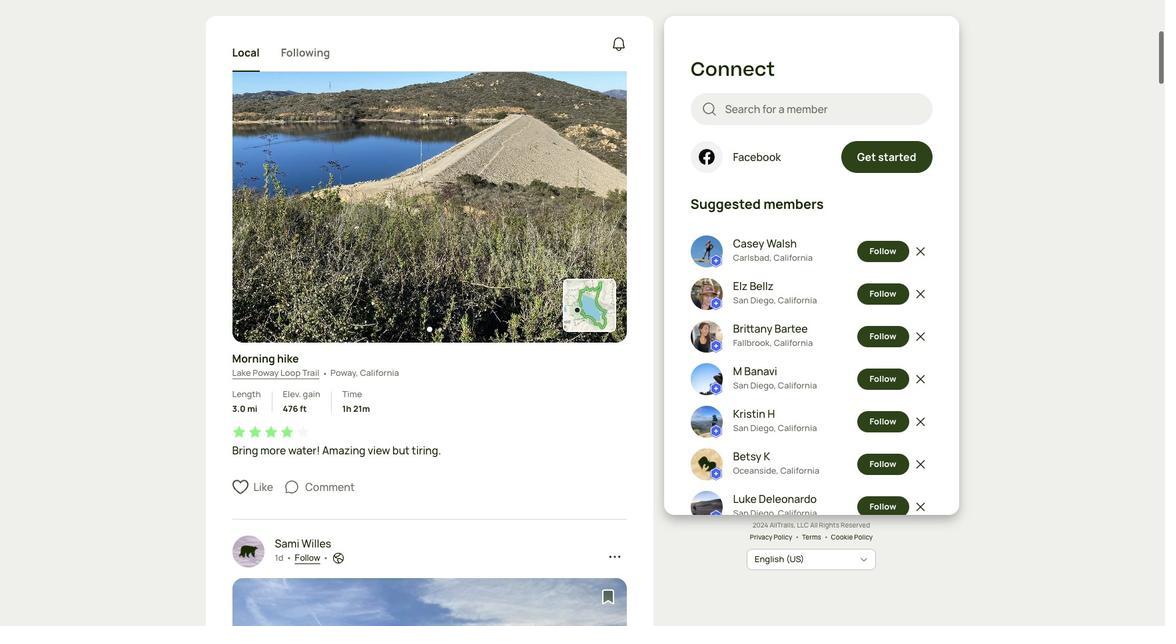 Task type: vqa. For each thing, say whether or not it's contained in the screenshot.
'Hiking'
no



Task type: describe. For each thing, give the bounding box(es) containing it.
dismiss image for banavi
[[914, 373, 927, 387]]

morning hike lake poway loop trail • poway, california
[[232, 352, 399, 380]]

• down willes
[[323, 552, 329, 564]]

Search for a member field
[[725, 101, 922, 117]]

california inside the brittany bartee fallbrook, california
[[774, 337, 813, 349]]

privacy policy link
[[750, 533, 792, 542]]

more options image
[[608, 551, 621, 564]]

local
[[232, 45, 260, 60]]

follow button for kristin h
[[857, 412, 909, 433]]

follow button for brittany bartee
[[857, 327, 909, 348]]

add to list image
[[600, 589, 616, 605]]

san for luke
[[733, 508, 749, 520]]

sami
[[275, 537, 299, 551]]

morning
[[232, 352, 275, 367]]

comment link
[[305, 479, 355, 495]]

2024 alltrails, llc all rights reserved privacy policy • terms • cookie policy
[[750, 521, 873, 542]]

follow button for luke deleonardo
[[857, 497, 909, 518]]

betsy k image
[[690, 449, 722, 481]]

like
[[253, 480, 273, 495]]

sami willes
[[275, 537, 331, 551]]

get
[[857, 150, 876, 164]]

elev.
[[283, 389, 301, 401]]

m banavi image
[[690, 364, 722, 396]]

follow for k
[[870, 459, 896, 471]]

brittany bartee fallbrook, california
[[733, 322, 813, 349]]

casey
[[733, 237, 764, 251]]

elev. gain 476 ft
[[283, 389, 320, 415]]

m banavi link
[[733, 364, 817, 380]]

2024
[[753, 521, 768, 530]]

gain
[[303, 389, 320, 401]]

elz
[[733, 279, 748, 294]]

privacy
[[750, 533, 772, 542]]

diego, for deleonardo
[[750, 508, 776, 520]]

like button
[[253, 479, 273, 495]]

comment
[[305, 480, 355, 495]]

terms link
[[802, 533, 821, 542]]

follow button for m banavi
[[857, 369, 909, 391]]

lake poway loop trail link
[[232, 367, 319, 380]]

betsy
[[733, 450, 762, 464]]

brittany
[[733, 322, 772, 337]]

casey walsh carlsbad, california
[[733, 237, 813, 264]]

san for elz
[[733, 295, 749, 307]]

following
[[281, 45, 330, 60]]

• inside the morning hike lake poway loop trail • poway, california
[[322, 368, 328, 380]]

bellz
[[750, 279, 774, 294]]

deleonardo
[[759, 492, 817, 507]]

casey walsh image
[[690, 236, 722, 268]]

luke deleonardo link
[[733, 492, 817, 508]]

walsh
[[767, 237, 797, 251]]

california inside kristin h san diego, california
[[778, 422, 817, 434]]

brittany bartee image
[[690, 321, 722, 353]]

1d • follow •
[[275, 552, 329, 564]]

california inside "betsy k oceanside, california"
[[780, 465, 819, 477]]

get started
[[857, 150, 916, 164]]

follow for deleonardo
[[870, 501, 896, 513]]

dismiss image for walsh
[[914, 245, 927, 259]]

kristin
[[733, 407, 765, 422]]

1 policy from the left
[[774, 533, 792, 542]]

kristin h link
[[733, 406, 817, 422]]

follow button for betsy k
[[857, 454, 909, 476]]

luke
[[733, 492, 757, 507]]

length
[[232, 389, 261, 401]]

follow for h
[[870, 416, 896, 428]]

poway
[[253, 367, 279, 379]]

connect
[[690, 56, 775, 84]]

notifications image
[[611, 36, 627, 52]]

476
[[283, 403, 298, 415]]

kristin h san diego, california
[[733, 407, 817, 434]]

k
[[764, 450, 770, 464]]

fallbrook,
[[733, 337, 772, 349]]

facebook
[[733, 150, 781, 164]]

navigate next image
[[599, 139, 612, 153]]

elz bellz image
[[690, 279, 722, 311]]

dismiss image for bartee
[[914, 331, 927, 344]]

willes
[[301, 537, 331, 551]]

elz bellz link
[[733, 279, 817, 295]]



Task type: locate. For each thing, give the bounding box(es) containing it.
cookie
[[831, 533, 853, 542]]

trail
[[302, 367, 319, 379]]

california up bartee
[[778, 295, 817, 307]]

h
[[768, 407, 775, 422]]

follow button for casey walsh
[[857, 241, 909, 263]]

alltrails,
[[770, 521, 796, 530]]

california inside luke deleonardo san diego, california
[[778, 508, 817, 520]]

0 horizontal spatial policy
[[774, 533, 792, 542]]

time 1h 21m
[[342, 389, 370, 415]]

luke deleonardo image
[[690, 492, 722, 524]]

• down 'rights'
[[824, 533, 828, 542]]

icon image
[[690, 141, 722, 173]]

san for m
[[733, 380, 749, 392]]

follow button
[[857, 241, 909, 263], [857, 284, 909, 305], [857, 327, 909, 348], [857, 369, 909, 391], [857, 412, 909, 433], [857, 454, 909, 476], [857, 497, 909, 518], [295, 554, 320, 564]]

diego, down banavi
[[750, 380, 776, 392]]

cookie consent banner dialog
[[16, 564, 1149, 611]]

california up deleonardo
[[780, 465, 819, 477]]

0 vertical spatial dismiss image
[[914, 416, 927, 429]]

hike
[[277, 352, 299, 367]]

casey walsh link
[[733, 236, 813, 252]]

dismiss image for k
[[914, 458, 927, 472]]

2 san from the top
[[733, 380, 749, 392]]

poway,
[[330, 367, 358, 379]]

all
[[810, 521, 818, 530]]

banavi
[[744, 365, 777, 379]]

kristin h image
[[690, 406, 722, 438]]

2 diego, from the top
[[750, 380, 776, 392]]

san inside luke deleonardo san diego, california
[[733, 508, 749, 520]]

3 san from the top
[[733, 422, 749, 434]]

loop
[[280, 367, 301, 379]]

3.0
[[232, 403, 246, 415]]

diego, inside "m banavi san diego, california"
[[750, 380, 776, 392]]

members
[[764, 195, 824, 213]]

terms
[[802, 533, 821, 542]]

reserved
[[841, 521, 870, 530]]

diego, down h
[[750, 422, 776, 434]]

san inside kristin h san diego, california
[[733, 422, 749, 434]]

1d
[[275, 552, 284, 564]]

comment image
[[284, 479, 300, 495]]

policy
[[774, 533, 792, 542], [854, 533, 873, 542]]

1 dismiss image from the top
[[914, 416, 927, 429]]

None search field
[[690, 93, 932, 125]]

policy down alltrails, on the bottom
[[774, 533, 792, 542]]

diego, up 2024
[[750, 508, 776, 520]]

policy down reserved
[[854, 533, 873, 542]]

follow for bartee
[[870, 331, 896, 343]]

diego, for bellz
[[750, 295, 776, 307]]

brittany bartee link
[[733, 321, 813, 337]]

started
[[878, 150, 916, 164]]

suggested members
[[690, 195, 824, 213]]

diego, inside luke deleonardo san diego, california
[[750, 508, 776, 520]]

dismiss image
[[914, 245, 927, 259], [914, 288, 927, 301], [914, 331, 927, 344], [914, 373, 927, 387]]

mi
[[247, 403, 257, 415]]

san
[[733, 295, 749, 307], [733, 380, 749, 392], [733, 422, 749, 434], [733, 508, 749, 520]]

san down kristin
[[733, 422, 749, 434]]

sami willes link
[[275, 536, 345, 552]]

follow button for elz bellz
[[857, 284, 909, 305]]

4 san from the top
[[733, 508, 749, 520]]

san down luke
[[733, 508, 749, 520]]

2 dismiss image from the top
[[914, 458, 927, 472]]

san down m
[[733, 380, 749, 392]]

3 diego, from the top
[[750, 422, 776, 434]]

california up the betsy k link
[[778, 422, 817, 434]]

california down bartee
[[774, 337, 813, 349]]

san inside "m banavi san diego, california"
[[733, 380, 749, 392]]

elz bellz san diego, california
[[733, 279, 817, 307]]

california up 'llc'
[[778, 508, 817, 520]]

diego, inside kristin h san diego, california
[[750, 422, 776, 434]]

• right 1d
[[286, 552, 292, 564]]

betsy k link
[[733, 449, 819, 465]]

tab list containing local
[[232, 34, 330, 72]]

suggested
[[690, 195, 761, 213]]

california inside the elz bellz san diego, california
[[778, 295, 817, 307]]

california up time
[[360, 367, 399, 379]]

3 dismiss image from the top
[[914, 331, 927, 344]]

diego, for banavi
[[750, 380, 776, 392]]

local button
[[232, 34, 260, 72]]

•
[[322, 368, 328, 380], [795, 533, 799, 542], [824, 533, 828, 542], [286, 552, 292, 564], [323, 552, 329, 564]]

m
[[733, 365, 742, 379]]

dismiss image for bellz
[[914, 288, 927, 301]]

1 vertical spatial dismiss image
[[914, 458, 927, 472]]

time
[[342, 389, 362, 401]]

2 policy from the left
[[854, 533, 873, 542]]

diego, for h
[[750, 422, 776, 434]]

• down 'llc'
[[795, 533, 799, 542]]

1 dismiss image from the top
[[914, 245, 927, 259]]

oceanside,
[[733, 465, 779, 477]]

california inside the morning hike lake poway loop trail • poway, california
[[360, 367, 399, 379]]

21m
[[353, 403, 370, 415]]

follow
[[870, 245, 896, 257], [870, 288, 896, 300], [870, 331, 896, 343], [870, 373, 896, 385], [870, 416, 896, 428], [870, 459, 896, 471], [870, 501, 896, 513], [295, 554, 320, 564]]

get started button
[[841, 141, 932, 173]]

1 diego, from the top
[[750, 295, 776, 307]]

ft
[[300, 403, 307, 415]]

dismiss image for h
[[914, 416, 927, 429]]

bartee
[[775, 322, 808, 337]]

follow inside 1d • follow •
[[295, 554, 320, 564]]

betsy k oceanside, california
[[733, 450, 819, 477]]

luke deleonardo san diego, california
[[733, 492, 817, 520]]

dismiss image for deleonardo
[[914, 501, 927, 514]]

2 vertical spatial dismiss image
[[914, 501, 927, 514]]

1h
[[342, 403, 351, 415]]

rights
[[819, 521, 839, 530]]

navigate previous image
[[247, 139, 260, 153]]

llc
[[797, 521, 809, 530]]

2 dismiss image from the top
[[914, 288, 927, 301]]

4 dismiss image from the top
[[914, 373, 927, 387]]

san for kristin
[[733, 422, 749, 434]]

1 horizontal spatial policy
[[854, 533, 873, 542]]

california down walsh in the top right of the page
[[774, 252, 813, 264]]

california
[[774, 252, 813, 264], [778, 295, 817, 307], [774, 337, 813, 349], [360, 367, 399, 379], [778, 380, 817, 392], [778, 422, 817, 434], [780, 465, 819, 477], [778, 508, 817, 520]]

follow for bellz
[[870, 288, 896, 300]]

3 dismiss image from the top
[[914, 501, 927, 514]]

lake
[[232, 367, 251, 379]]

dialog
[[0, 0, 1165, 627]]

tab list
[[232, 34, 330, 72]]

california inside "m banavi san diego, california"
[[778, 380, 817, 392]]

length 3.0 mi
[[232, 389, 261, 415]]

follow for walsh
[[870, 245, 896, 257]]

following button
[[281, 34, 330, 72]]

diego, down bellz
[[750, 295, 776, 307]]

• right trail
[[322, 368, 328, 380]]

sami willes image
[[232, 536, 264, 568]]

cookie policy link
[[831, 533, 873, 542]]

1 san from the top
[[733, 295, 749, 307]]

dismiss image
[[914, 416, 927, 429], [914, 458, 927, 472], [914, 501, 927, 514]]

carlsbad,
[[733, 252, 772, 264]]

4 diego, from the top
[[750, 508, 776, 520]]

california inside casey walsh carlsbad, california
[[774, 252, 813, 264]]

follow for banavi
[[870, 373, 896, 385]]

diego,
[[750, 295, 776, 307], [750, 380, 776, 392], [750, 422, 776, 434], [750, 508, 776, 520]]

california up the kristin h link
[[778, 380, 817, 392]]

san inside the elz bellz san diego, california
[[733, 295, 749, 307]]

m banavi san diego, california
[[733, 365, 817, 392]]

diego, inside the elz bellz san diego, california
[[750, 295, 776, 307]]

san down the elz
[[733, 295, 749, 307]]



